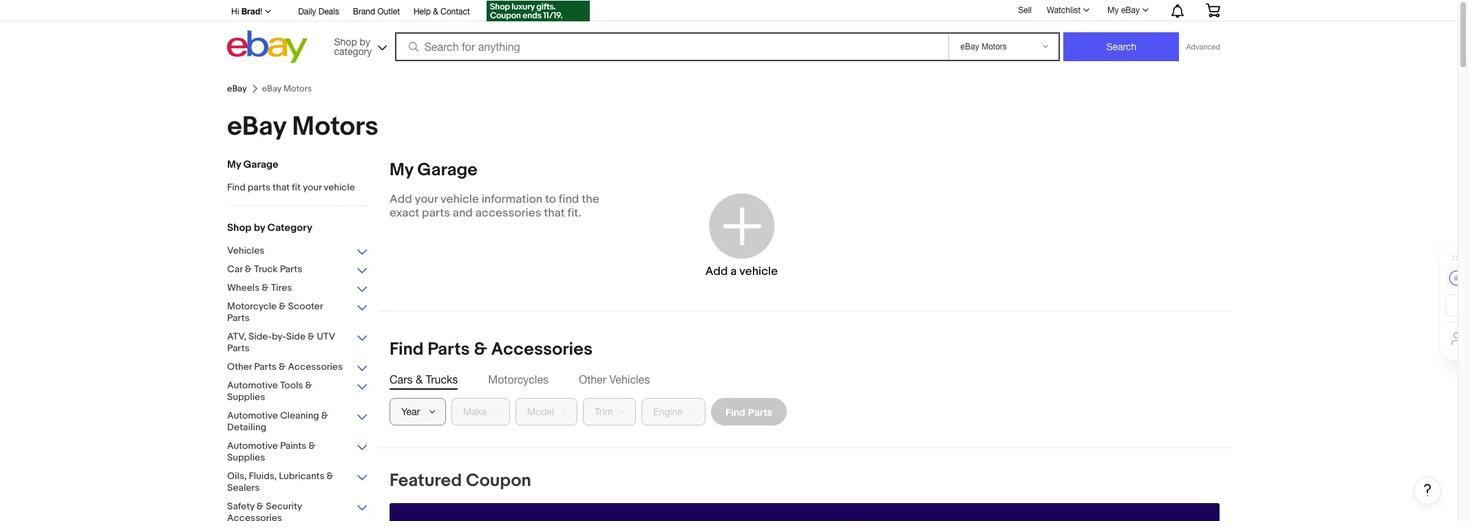 Task type: describe. For each thing, give the bounding box(es) containing it.
!
[[260, 7, 262, 17]]

the
[[582, 193, 600, 207]]

sell link
[[1013, 5, 1038, 15]]

automotive paints & supplies button
[[227, 441, 368, 466]]

car & truck parts button
[[227, 264, 368, 277]]

ebay link
[[227, 83, 247, 94]]

truck
[[254, 264, 278, 275]]

automotive tools & supplies button
[[227, 380, 368, 405]]

1 supplies from the top
[[227, 392, 265, 404]]

detailing
[[227, 422, 267, 434]]

security
[[266, 501, 302, 513]]

daily deals link
[[298, 5, 339, 20]]

main content containing my garage
[[379, 160, 1442, 522]]

oils,
[[227, 471, 247, 483]]

shop by category button
[[328, 31, 390, 60]]

deals
[[319, 7, 339, 17]]

3 automotive from the top
[[227, 441, 278, 452]]

other inside 'vehicles car & truck parts wheels & tires motorcycle & scooter parts atv, side-by-side & utv parts other parts & accessories automotive tools & supplies automotive cleaning & detailing automotive paints & supplies oils, fluids, lubricants & sealers safety & security accessories'
[[227, 362, 252, 373]]

1 vertical spatial accessories
[[288, 362, 343, 373]]

help
[[414, 7, 431, 17]]

tools
[[280, 380, 303, 392]]

information
[[482, 193, 543, 207]]

add your vehicle information to find the exact parts and accessories that fit.
[[390, 193, 600, 220]]

contact
[[441, 7, 470, 17]]

category
[[268, 222, 313, 235]]

fluids,
[[249, 471, 277, 483]]

vehicles car & truck parts wheels & tires motorcycle & scooter parts atv, side-by-side & utv parts other parts & accessories automotive tools & supplies automotive cleaning & detailing automotive paints & supplies oils, fluids, lubricants & sealers safety & security accessories
[[227, 245, 343, 522]]

brand outlet
[[353, 7, 400, 17]]

watchlist
[[1047, 6, 1081, 15]]

safety & security accessories button
[[227, 501, 368, 522]]

motors
[[292, 111, 379, 143]]

side
[[286, 331, 306, 343]]

accessories
[[476, 207, 542, 220]]

vehicle for add your vehicle information to find the exact parts and accessories that fit.
[[441, 193, 479, 207]]

by-
[[272, 331, 286, 343]]

help & contact link
[[414, 5, 470, 20]]

cleaning
[[280, 410, 319, 422]]

automotive cleaning & detailing button
[[227, 410, 368, 435]]

other vehicles
[[579, 374, 650, 386]]

1 automotive from the top
[[227, 380, 278, 392]]

vehicle for add a vehicle
[[740, 265, 778, 279]]

ebay inside account navigation
[[1122, 6, 1140, 15]]

wheels & tires button
[[227, 282, 368, 295]]

safety
[[227, 501, 255, 513]]

find for find parts that fit your vehicle
[[227, 182, 246, 194]]

parts inside add your vehicle information to find the exact parts and accessories that fit.
[[422, 207, 450, 220]]

to
[[545, 193, 556, 207]]

motorcycle
[[227, 301, 277, 313]]

motorcycle & scooter parts button
[[227, 301, 368, 326]]

category
[[334, 46, 372, 57]]

my inside my ebay link
[[1108, 6, 1119, 15]]

cars & trucks
[[390, 374, 458, 386]]

your shopping cart image
[[1206, 3, 1222, 17]]

find parts & accessories
[[390, 340, 593, 361]]

find for find parts
[[726, 407, 746, 418]]

advanced link
[[1180, 33, 1228, 61]]

other inside "tab list"
[[579, 374, 607, 386]]

parts inside find parts button
[[748, 407, 773, 418]]

side-
[[249, 331, 272, 343]]

ebay for ebay motors
[[227, 111, 286, 143]]

ebay motors
[[227, 111, 379, 143]]

wheels
[[227, 282, 260, 294]]

shop by category banner
[[224, 0, 1231, 67]]

2 automotive from the top
[[227, 410, 278, 422]]

vehicles button
[[227, 245, 368, 258]]

cars
[[390, 374, 413, 386]]

featured coupon
[[390, 471, 531, 492]]

hi
[[231, 7, 239, 17]]

garage inside main content
[[418, 160, 478, 181]]

outlet
[[378, 7, 400, 17]]

tires
[[271, 282, 292, 294]]

Search for anything text field
[[397, 34, 947, 60]]

brand
[[353, 7, 375, 17]]

fit.
[[568, 207, 582, 220]]

find parts that fit your vehicle link
[[227, 182, 368, 195]]

find
[[559, 193, 579, 207]]

none submit inside shop by category banner
[[1064, 32, 1180, 61]]

add a vehicle
[[706, 265, 778, 279]]

my ebay
[[1108, 6, 1140, 15]]



Task type: locate. For each thing, give the bounding box(es) containing it.
0 horizontal spatial accessories
[[227, 513, 282, 522]]

brad
[[241, 6, 260, 17]]

that inside add your vehicle information to find the exact parts and accessories that fit.
[[544, 207, 565, 220]]

1 vertical spatial vehicles
[[610, 374, 650, 386]]

vehicle
[[324, 182, 355, 194], [441, 193, 479, 207], [740, 265, 778, 279]]

that left fit. at the top left of page
[[544, 207, 565, 220]]

that
[[273, 182, 290, 194], [544, 207, 565, 220]]

my inside main content
[[390, 160, 414, 181]]

shop inside shop by category
[[334, 36, 357, 47]]

tab list containing cars & trucks
[[390, 373, 1220, 388]]

1 vertical spatial that
[[544, 207, 565, 220]]

oils, fluids, lubricants & sealers button
[[227, 471, 368, 496]]

0 vertical spatial that
[[273, 182, 290, 194]]

tab list
[[390, 373, 1220, 388]]

paints
[[280, 441, 307, 452]]

vehicle inside add your vehicle information to find the exact parts and accessories that fit.
[[441, 193, 479, 207]]

shop for shop by category
[[227, 222, 252, 235]]

vehicle inside find parts that fit your vehicle link
[[324, 182, 355, 194]]

your inside add your vehicle information to find the exact parts and accessories that fit.
[[415, 193, 438, 207]]

by
[[360, 36, 370, 47], [254, 222, 265, 235]]

your right fit
[[303, 182, 322, 194]]

1 horizontal spatial find
[[390, 340, 424, 361]]

watchlist link
[[1040, 2, 1096, 19]]

add for add your vehicle information to find the exact parts and accessories that fit.
[[390, 193, 412, 207]]

1 horizontal spatial my garage
[[390, 160, 478, 181]]

my
[[1108, 6, 1119, 15], [227, 158, 241, 171], [390, 160, 414, 181]]

car
[[227, 264, 243, 275]]

add left and
[[390, 193, 412, 207]]

0 horizontal spatial shop
[[227, 222, 252, 235]]

your
[[303, 182, 322, 194], [415, 193, 438, 207]]

None submit
[[1064, 32, 1180, 61]]

shop for shop by category
[[334, 36, 357, 47]]

sealers
[[227, 483, 260, 494]]

shop
[[334, 36, 357, 47], [227, 222, 252, 235]]

add left a at the bottom of the page
[[706, 265, 728, 279]]

motorcycles
[[488, 374, 549, 386]]

1 vertical spatial shop
[[227, 222, 252, 235]]

atv, side-by-side & utv parts button
[[227, 331, 368, 356]]

2 vertical spatial automotive
[[227, 441, 278, 452]]

find parts
[[726, 407, 773, 418]]

0 horizontal spatial your
[[303, 182, 322, 194]]

0 horizontal spatial that
[[273, 182, 290, 194]]

supplies
[[227, 392, 265, 404], [227, 452, 265, 464]]

0 vertical spatial shop
[[334, 36, 357, 47]]

add
[[390, 193, 412, 207], [706, 265, 728, 279]]

parts inside find parts that fit your vehicle link
[[248, 182, 271, 194]]

1 vertical spatial by
[[254, 222, 265, 235]]

2 horizontal spatial my
[[1108, 6, 1119, 15]]

your left and
[[415, 193, 438, 207]]

sell
[[1019, 5, 1032, 15]]

garage
[[243, 158, 279, 171], [418, 160, 478, 181]]

my ebay link
[[1101, 2, 1156, 19]]

daily
[[298, 7, 316, 17]]

by down brand
[[360, 36, 370, 47]]

None text field
[[390, 504, 1220, 522]]

1 horizontal spatial other
[[579, 374, 607, 386]]

my garage inside main content
[[390, 160, 478, 181]]

vehicles inside 'vehicles car & truck parts wheels & tires motorcycle & scooter parts atv, side-by-side & utv parts other parts & accessories automotive tools & supplies automotive cleaning & detailing automotive paints & supplies oils, fluids, lubricants & sealers safety & security accessories'
[[227, 245, 265, 257]]

1 vertical spatial parts
[[422, 207, 450, 220]]

tab list inside main content
[[390, 373, 1220, 388]]

daily deals
[[298, 7, 339, 17]]

0 vertical spatial parts
[[248, 182, 271, 194]]

automotive down detailing
[[227, 441, 278, 452]]

2 vertical spatial ebay
[[227, 111, 286, 143]]

add inside add your vehicle information to find the exact parts and accessories that fit.
[[390, 193, 412, 207]]

add a vehicle image
[[706, 190, 778, 262]]

featured
[[390, 471, 462, 492]]

0 vertical spatial ebay
[[1122, 6, 1140, 15]]

shop by category
[[334, 36, 372, 57]]

2 horizontal spatial find
[[726, 407, 746, 418]]

parts
[[248, 182, 271, 194], [422, 207, 450, 220]]

help & contact
[[414, 7, 470, 17]]

supplies up detailing
[[227, 392, 265, 404]]

& inside account navigation
[[433, 7, 438, 17]]

1 vertical spatial add
[[706, 265, 728, 279]]

0 vertical spatial accessories
[[491, 340, 593, 361]]

0 vertical spatial automotive
[[227, 380, 278, 392]]

1 vertical spatial ebay
[[227, 83, 247, 94]]

my up find parts that fit your vehicle
[[227, 158, 241, 171]]

my garage up find parts that fit your vehicle
[[227, 158, 279, 171]]

vehicle left the information
[[441, 193, 479, 207]]

1 horizontal spatial parts
[[422, 207, 450, 220]]

0 vertical spatial vehicles
[[227, 245, 265, 257]]

shop down 'deals'
[[334, 36, 357, 47]]

add inside button
[[706, 265, 728, 279]]

0 horizontal spatial my
[[227, 158, 241, 171]]

find parts button
[[711, 399, 787, 426]]

fit
[[292, 182, 301, 194]]

parts left fit
[[248, 182, 271, 194]]

1 horizontal spatial shop
[[334, 36, 357, 47]]

brand outlet link
[[353, 5, 400, 20]]

by inside shop by category
[[360, 36, 370, 47]]

0 horizontal spatial by
[[254, 222, 265, 235]]

1 horizontal spatial vehicles
[[610, 374, 650, 386]]

exact
[[390, 207, 420, 220]]

a
[[731, 265, 737, 279]]

parts
[[280, 264, 303, 275], [227, 313, 250, 324], [428, 340, 470, 361], [227, 343, 250, 355], [254, 362, 277, 373], [748, 407, 773, 418]]

and
[[453, 207, 473, 220]]

none text field inside main content
[[390, 504, 1220, 522]]

shop by category
[[227, 222, 313, 235]]

my up exact
[[390, 160, 414, 181]]

0 vertical spatial other
[[227, 362, 252, 373]]

vehicle inside add a vehicle button
[[740, 265, 778, 279]]

shop up car
[[227, 222, 252, 235]]

2 horizontal spatial vehicle
[[740, 265, 778, 279]]

trucks
[[426, 374, 458, 386]]

0 vertical spatial find
[[227, 182, 246, 194]]

by for category
[[360, 36, 370, 47]]

1 horizontal spatial that
[[544, 207, 565, 220]]

1 horizontal spatial vehicle
[[441, 193, 479, 207]]

add a vehicle button
[[657, 174, 827, 297]]

garage up and
[[418, 160, 478, 181]]

2 vertical spatial accessories
[[227, 513, 282, 522]]

accessories
[[491, 340, 593, 361], [288, 362, 343, 373], [227, 513, 282, 522]]

hi brad !
[[231, 6, 262, 17]]

find
[[227, 182, 246, 194], [390, 340, 424, 361], [726, 407, 746, 418]]

0 horizontal spatial other
[[227, 362, 252, 373]]

garage up find parts that fit your vehicle
[[243, 158, 279, 171]]

1 horizontal spatial garage
[[418, 160, 478, 181]]

my garage
[[227, 158, 279, 171], [390, 160, 478, 181]]

1 horizontal spatial accessories
[[288, 362, 343, 373]]

2 supplies from the top
[[227, 452, 265, 464]]

that left fit
[[273, 182, 290, 194]]

1 horizontal spatial by
[[360, 36, 370, 47]]

by left category
[[254, 222, 265, 235]]

0 vertical spatial add
[[390, 193, 412, 207]]

automotive left tools
[[227, 380, 278, 392]]

coupon
[[466, 471, 531, 492]]

0 vertical spatial supplies
[[227, 392, 265, 404]]

1 vertical spatial supplies
[[227, 452, 265, 464]]

1 vertical spatial other
[[579, 374, 607, 386]]

parts left and
[[422, 207, 450, 220]]

0 horizontal spatial vehicle
[[324, 182, 355, 194]]

vehicles
[[227, 245, 265, 257], [610, 374, 650, 386]]

1 horizontal spatial your
[[415, 193, 438, 207]]

0 horizontal spatial find
[[227, 182, 246, 194]]

automotive
[[227, 380, 278, 392], [227, 410, 278, 422], [227, 441, 278, 452]]

0 horizontal spatial parts
[[248, 182, 271, 194]]

get the coupon image
[[487, 1, 590, 21]]

account navigation
[[224, 0, 1231, 23]]

2 vertical spatial find
[[726, 407, 746, 418]]

ebay
[[1122, 6, 1140, 15], [227, 83, 247, 94], [227, 111, 286, 143]]

advanced
[[1187, 43, 1221, 51]]

find parts that fit your vehicle
[[227, 182, 355, 194]]

accessories down atv, side-by-side & utv parts dropdown button
[[288, 362, 343, 373]]

find for find parts & accessories
[[390, 340, 424, 361]]

find inside button
[[726, 407, 746, 418]]

accessories up motorcycles
[[491, 340, 593, 361]]

lubricants
[[279, 471, 325, 483]]

automotive left cleaning
[[227, 410, 278, 422]]

1 horizontal spatial add
[[706, 265, 728, 279]]

main content
[[379, 160, 1442, 522]]

0 horizontal spatial add
[[390, 193, 412, 207]]

ebay for ebay
[[227, 83, 247, 94]]

0 horizontal spatial garage
[[243, 158, 279, 171]]

0 horizontal spatial vehicles
[[227, 245, 265, 257]]

enjoy 50% off tire installation image
[[390, 504, 1220, 522]]

supplies up the oils,
[[227, 452, 265, 464]]

vehicle right a at the bottom of the page
[[740, 265, 778, 279]]

2 horizontal spatial accessories
[[491, 340, 593, 361]]

add for add a vehicle
[[706, 265, 728, 279]]

1 vertical spatial find
[[390, 340, 424, 361]]

atv,
[[227, 331, 247, 343]]

1 horizontal spatial my
[[390, 160, 414, 181]]

utv
[[317, 331, 335, 343]]

vehicle right fit
[[324, 182, 355, 194]]

my garage up exact
[[390, 160, 478, 181]]

my right the watchlist link
[[1108, 6, 1119, 15]]

other
[[227, 362, 252, 373], [579, 374, 607, 386]]

other parts & accessories button
[[227, 362, 368, 375]]

by for category
[[254, 222, 265, 235]]

scooter
[[288, 301, 323, 313]]

&
[[433, 7, 438, 17], [245, 264, 252, 275], [262, 282, 269, 294], [279, 301, 286, 313], [308, 331, 315, 343], [474, 340, 487, 361], [279, 362, 286, 373], [416, 374, 423, 386], [305, 380, 312, 392], [321, 410, 328, 422], [309, 441, 316, 452], [327, 471, 334, 483], [257, 501, 264, 513]]

accessories down sealers
[[227, 513, 282, 522]]

0 vertical spatial by
[[360, 36, 370, 47]]

help, opens dialogs image
[[1421, 484, 1435, 498]]

1 vertical spatial automotive
[[227, 410, 278, 422]]

0 horizontal spatial my garage
[[227, 158, 279, 171]]



Task type: vqa. For each thing, say whether or not it's contained in the screenshot.
Electric
no



